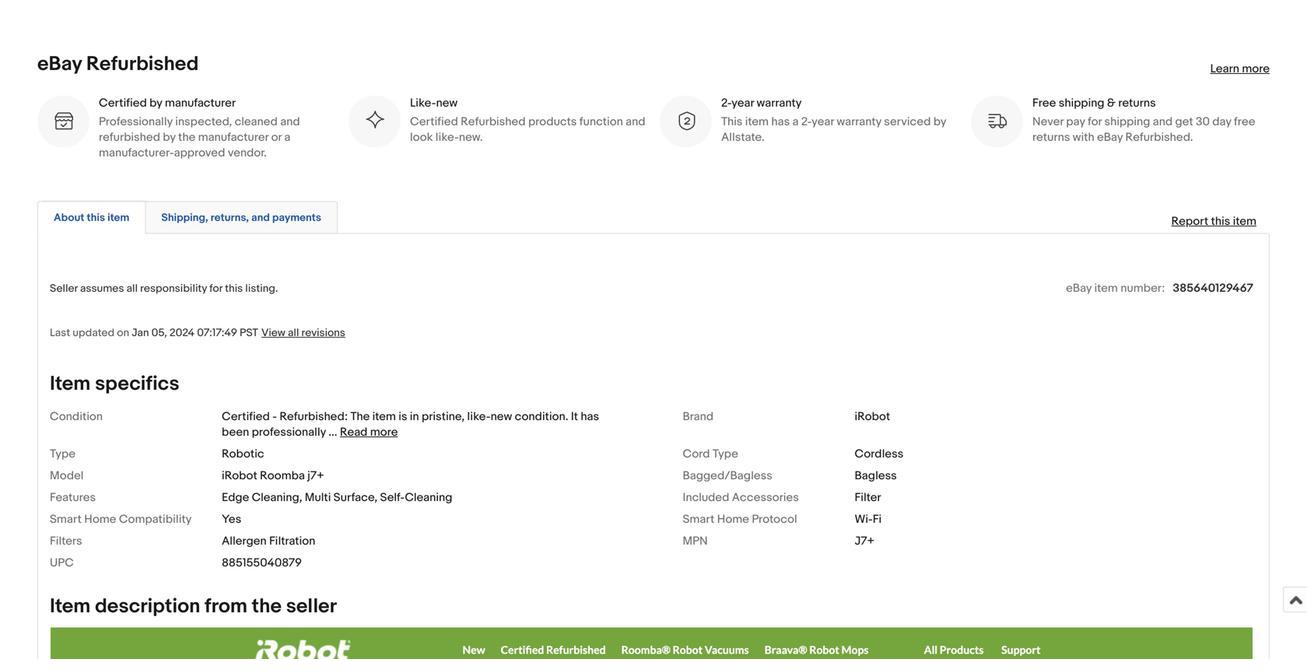 Task type: describe. For each thing, give the bounding box(es) containing it.
refurbished
[[99, 130, 160, 144]]

irobot for irobot roomba j7+
[[222, 469, 257, 483]]

learn more link
[[1211, 61, 1270, 76]]

more for learn more
[[1242, 62, 1270, 76]]

inspected,
[[175, 115, 232, 129]]

30
[[1196, 115, 1210, 129]]

yes
[[222, 513, 241, 527]]

vendor.
[[228, 146, 267, 160]]

irobot roomba j7+
[[222, 469, 324, 483]]

0 horizontal spatial returns
[[1033, 130, 1071, 144]]

smart for smart home compatibility
[[50, 513, 82, 527]]

day
[[1213, 115, 1232, 129]]

report this item
[[1172, 214, 1257, 228]]

model
[[50, 469, 84, 483]]

specifics
[[95, 372, 179, 396]]

cord type
[[683, 447, 739, 461]]

jan
[[132, 326, 149, 340]]

certified for refurbished
[[99, 96, 147, 110]]

protocol
[[752, 513, 797, 527]]

shipping,
[[161, 211, 208, 224]]

385640129467
[[1173, 281, 1254, 295]]

for inside free shipping & returns never pay for shipping and get 30 day free returns with ebay refurbished.
[[1088, 115, 1102, 129]]

...
[[329, 425, 337, 439]]

professionally
[[99, 115, 173, 129]]

allergen
[[222, 534, 267, 548]]

look
[[410, 130, 433, 144]]

brand
[[683, 410, 714, 424]]

allergen filtration
[[222, 534, 315, 548]]

0 horizontal spatial warranty
[[757, 96, 802, 110]]

smart home protocol
[[683, 513, 797, 527]]

certified - refurbished: the item is in pristine, like-new condition. it has been professionally ...
[[222, 410, 599, 439]]

self-
[[380, 491, 405, 505]]

fi
[[873, 513, 882, 527]]

about this item button
[[54, 210, 129, 225]]

payments
[[272, 211, 321, 224]]

last updated on jan 05, 2024 07:17:49 pst view all revisions
[[50, 326, 345, 340]]

report
[[1172, 214, 1209, 228]]

condition
[[50, 410, 103, 424]]

2 vertical spatial by
[[163, 130, 176, 144]]

item inside 2-year warranty this item has a 2-year warranty serviced by allstate.
[[745, 115, 769, 129]]

a inside 2-year warranty this item has a 2-year warranty serviced by allstate.
[[793, 115, 799, 129]]

2-year warranty this item has a 2-year warranty serviced by allstate.
[[722, 96, 947, 144]]

this for report
[[1212, 214, 1231, 228]]

seller assumes all responsibility for this listing.
[[50, 282, 278, 295]]

07:17:49
[[197, 326, 237, 340]]

smart for smart home protocol
[[683, 513, 715, 527]]

pst
[[240, 326, 258, 340]]

last
[[50, 326, 70, 340]]

certified inside "like-new certified refurbished products function and look like-new."
[[410, 115, 458, 129]]

bagless
[[855, 469, 897, 483]]

upc
[[50, 556, 74, 570]]

1 vertical spatial manufacturer
[[198, 130, 269, 144]]

&
[[1108, 96, 1116, 110]]

approved
[[174, 146, 225, 160]]

item description from the seller
[[50, 595, 337, 619]]

function
[[580, 115, 623, 129]]

seller
[[50, 282, 78, 295]]

new inside certified - refurbished: the item is in pristine, like-new condition. it has been professionally ...
[[491, 410, 512, 424]]

1 vertical spatial shipping
[[1105, 115, 1151, 129]]

this
[[722, 115, 743, 129]]

with
[[1073, 130, 1095, 144]]

ebay for item
[[1066, 281, 1092, 295]]

smart home compatibility
[[50, 513, 192, 527]]

allstate.
[[722, 130, 765, 144]]

pay
[[1067, 115, 1086, 129]]

and inside button
[[251, 211, 270, 224]]

with details__icon image for certified refurbished products function and look like-new.
[[364, 111, 385, 132]]

assumes
[[80, 282, 124, 295]]

0 vertical spatial 2-
[[722, 96, 732, 110]]

has inside certified - refurbished: the item is in pristine, like-new condition. it has been professionally ...
[[581, 410, 599, 424]]

in
[[410, 410, 419, 424]]

pristine,
[[422, 410, 465, 424]]

1 horizontal spatial warranty
[[837, 115, 882, 129]]

learn
[[1211, 62, 1240, 76]]

features
[[50, 491, 96, 505]]

885155040879
[[222, 556, 302, 570]]

a inside certified by manufacturer professionally inspected, cleaned and refurbished by the manufacturer or a manufacturer-approved vendor.
[[284, 130, 291, 144]]

is
[[399, 410, 407, 424]]

0 vertical spatial manufacturer
[[165, 96, 236, 110]]

manufacturer-
[[99, 146, 174, 160]]

0 vertical spatial by
[[150, 96, 162, 110]]

view all revisions link
[[258, 326, 345, 340]]

filters
[[50, 534, 82, 548]]

1 vertical spatial 2-
[[802, 115, 812, 129]]

edge
[[222, 491, 249, 505]]

05,
[[152, 326, 167, 340]]

shipping, returns, and payments button
[[161, 210, 321, 225]]

on
[[117, 326, 129, 340]]

1 horizontal spatial this
[[225, 282, 243, 295]]

read more button
[[340, 425, 398, 439]]

view
[[261, 326, 286, 340]]

filter
[[855, 491, 882, 505]]

surface,
[[334, 491, 378, 505]]

1 horizontal spatial year
[[812, 115, 834, 129]]

0 vertical spatial returns
[[1119, 96, 1156, 110]]

1 horizontal spatial all
[[288, 326, 299, 340]]

report this item link
[[1164, 207, 1265, 236]]

with details__icon image for never pay for shipping and get 30 day free returns with ebay refurbished.
[[987, 111, 1008, 132]]

cleaned
[[235, 115, 278, 129]]

home for protocol
[[717, 513, 749, 527]]



Task type: locate. For each thing, give the bounding box(es) containing it.
1 horizontal spatial the
[[252, 595, 282, 619]]

the right from
[[252, 595, 282, 619]]

new inside "like-new certified refurbished products function and look like-new."
[[436, 96, 458, 110]]

item specifics
[[50, 372, 179, 396]]

type up model
[[50, 447, 76, 461]]

item left 'number:'
[[1095, 281, 1118, 295]]

wi-
[[855, 513, 873, 527]]

like-new certified refurbished products function and look like-new.
[[410, 96, 646, 144]]

0 horizontal spatial for
[[210, 282, 223, 295]]

learn more
[[1211, 62, 1270, 76]]

1 horizontal spatial more
[[1242, 62, 1270, 76]]

by up the approved
[[163, 130, 176, 144]]

1 horizontal spatial has
[[772, 115, 790, 129]]

and up refurbished.
[[1153, 115, 1173, 129]]

warranty up allstate.
[[757, 96, 802, 110]]

for right pay
[[1088, 115, 1102, 129]]

or
[[271, 130, 282, 144]]

0 vertical spatial irobot
[[855, 410, 891, 424]]

1 home from the left
[[84, 513, 116, 527]]

robotic
[[222, 447, 264, 461]]

for right responsibility
[[210, 282, 223, 295]]

1 horizontal spatial new
[[491, 410, 512, 424]]

0 horizontal spatial certified
[[99, 96, 147, 110]]

certified up 'look'
[[410, 115, 458, 129]]

2- right this
[[802, 115, 812, 129]]

wi-fi
[[855, 513, 882, 527]]

0 horizontal spatial year
[[732, 96, 754, 110]]

home down included accessories
[[717, 513, 749, 527]]

and right returns,
[[251, 211, 270, 224]]

0 horizontal spatial all
[[127, 282, 138, 295]]

item inside certified - refurbished: the item is in pristine, like-new condition. it has been professionally ...
[[373, 410, 396, 424]]

with details__icon image left refurbished
[[53, 111, 74, 132]]

like- for new
[[467, 410, 491, 424]]

tab list
[[37, 198, 1270, 234]]

and inside certified by manufacturer professionally inspected, cleaned and refurbished by the manufacturer or a manufacturer-approved vendor.
[[280, 115, 300, 129]]

certified by manufacturer professionally inspected, cleaned and refurbished by the manufacturer or a manufacturer-approved vendor.
[[99, 96, 300, 160]]

home down the features
[[84, 513, 116, 527]]

1 horizontal spatial type
[[713, 447, 739, 461]]

item
[[50, 372, 91, 396], [50, 595, 91, 619]]

0 horizontal spatial new
[[436, 96, 458, 110]]

and inside "like-new certified refurbished products function and look like-new."
[[626, 115, 646, 129]]

1 vertical spatial year
[[812, 115, 834, 129]]

1 vertical spatial all
[[288, 326, 299, 340]]

1 vertical spatial the
[[252, 595, 282, 619]]

like- inside certified - refurbished: the item is in pristine, like-new condition. it has been professionally ...
[[467, 410, 491, 424]]

item
[[745, 115, 769, 129], [108, 211, 129, 224], [1233, 214, 1257, 228], [1095, 281, 1118, 295], [373, 410, 396, 424]]

and right 'function'
[[626, 115, 646, 129]]

like- right pristine,
[[467, 410, 491, 424]]

1 vertical spatial returns
[[1033, 130, 1071, 144]]

been
[[222, 425, 249, 439]]

updated
[[73, 326, 115, 340]]

multi
[[305, 491, 331, 505]]

from
[[205, 595, 247, 619]]

returns right &
[[1119, 96, 1156, 110]]

irobot up cordless
[[855, 410, 891, 424]]

ebay for refurbished
[[37, 52, 82, 76]]

0 vertical spatial warranty
[[757, 96, 802, 110]]

year
[[732, 96, 754, 110], [812, 115, 834, 129]]

1 vertical spatial warranty
[[837, 115, 882, 129]]

0 vertical spatial for
[[1088, 115, 1102, 129]]

1 horizontal spatial ebay
[[1066, 281, 1092, 295]]

1 horizontal spatial for
[[1088, 115, 1102, 129]]

with details__icon image left this
[[676, 111, 697, 132]]

the
[[178, 130, 196, 144], [252, 595, 282, 619]]

more
[[1242, 62, 1270, 76], [370, 425, 398, 439]]

1 horizontal spatial certified
[[222, 410, 270, 424]]

1 smart from the left
[[50, 513, 82, 527]]

like-
[[410, 96, 436, 110]]

2 horizontal spatial certified
[[410, 115, 458, 129]]

item right about
[[108, 211, 129, 224]]

description
[[95, 595, 200, 619]]

cord
[[683, 447, 710, 461]]

item up allstate.
[[745, 115, 769, 129]]

0 vertical spatial refurbished
[[86, 52, 199, 76]]

2 type from the left
[[713, 447, 739, 461]]

free
[[1033, 96, 1057, 110]]

returns down never
[[1033, 130, 1071, 144]]

0 horizontal spatial type
[[50, 447, 76, 461]]

a right or
[[284, 130, 291, 144]]

responsibility
[[140, 282, 207, 295]]

0 horizontal spatial home
[[84, 513, 116, 527]]

returns,
[[211, 211, 249, 224]]

1 horizontal spatial smart
[[683, 513, 715, 527]]

all
[[127, 282, 138, 295], [288, 326, 299, 340]]

refurbished:
[[280, 410, 348, 424]]

listing.
[[245, 282, 278, 295]]

refurbished inside "like-new certified refurbished products function and look like-new."
[[461, 115, 526, 129]]

item up condition
[[50, 372, 91, 396]]

1 horizontal spatial like-
[[467, 410, 491, 424]]

cleaning
[[405, 491, 453, 505]]

2 horizontal spatial ebay
[[1098, 130, 1123, 144]]

1 vertical spatial a
[[284, 130, 291, 144]]

4 with details__icon image from the left
[[987, 111, 1008, 132]]

certified inside certified by manufacturer professionally inspected, cleaned and refurbished by the manufacturer or a manufacturer-approved vendor.
[[99, 96, 147, 110]]

this left 'listing.'
[[225, 282, 243, 295]]

1 vertical spatial has
[[581, 410, 599, 424]]

with details__icon image left never
[[987, 111, 1008, 132]]

2024
[[170, 326, 195, 340]]

this right report
[[1212, 214, 1231, 228]]

0 vertical spatial a
[[793, 115, 799, 129]]

0 horizontal spatial ebay
[[37, 52, 82, 76]]

read
[[340, 425, 368, 439]]

2 with details__icon image from the left
[[364, 111, 385, 132]]

more for read more
[[370, 425, 398, 439]]

1 vertical spatial like-
[[467, 410, 491, 424]]

0 vertical spatial shipping
[[1059, 96, 1105, 110]]

0 horizontal spatial smart
[[50, 513, 82, 527]]

0 vertical spatial like-
[[436, 130, 459, 144]]

2 home from the left
[[717, 513, 749, 527]]

revisions
[[302, 326, 345, 340]]

1 horizontal spatial a
[[793, 115, 799, 129]]

accessories
[[732, 491, 799, 505]]

1 vertical spatial ebay
[[1098, 130, 1123, 144]]

1 horizontal spatial irobot
[[855, 410, 891, 424]]

shipping, returns, and payments
[[161, 211, 321, 224]]

0 vertical spatial has
[[772, 115, 790, 129]]

with details__icon image
[[53, 111, 74, 132], [364, 111, 385, 132], [676, 111, 697, 132], [987, 111, 1008, 132]]

this right about
[[87, 211, 105, 224]]

item down upc
[[50, 595, 91, 619]]

tab list containing about this item
[[37, 198, 1270, 234]]

type up bagged/bagless
[[713, 447, 739, 461]]

item for item description from the seller
[[50, 595, 91, 619]]

1 vertical spatial by
[[934, 115, 947, 129]]

all right assumes
[[127, 282, 138, 295]]

1 type from the left
[[50, 447, 76, 461]]

serviced
[[884, 115, 931, 129]]

never
[[1033, 115, 1064, 129]]

ebay inside free shipping & returns never pay for shipping and get 30 day free returns with ebay refurbished.
[[1098, 130, 1123, 144]]

by right the serviced
[[934, 115, 947, 129]]

shipping up pay
[[1059, 96, 1105, 110]]

certified for pristine,
[[222, 410, 270, 424]]

it
[[571, 410, 578, 424]]

seller
[[286, 595, 337, 619]]

free
[[1234, 115, 1256, 129]]

manufacturer up inspected,
[[165, 96, 236, 110]]

included
[[683, 491, 730, 505]]

1 vertical spatial item
[[50, 595, 91, 619]]

ebay
[[37, 52, 82, 76], [1098, 130, 1123, 144], [1066, 281, 1092, 295]]

and inside free shipping & returns never pay for shipping and get 30 day free returns with ebay refurbished.
[[1153, 115, 1173, 129]]

0 horizontal spatial irobot
[[222, 469, 257, 483]]

0 horizontal spatial the
[[178, 130, 196, 144]]

manufacturer up vendor.
[[198, 130, 269, 144]]

condition.
[[515, 410, 569, 424]]

j7+
[[855, 534, 875, 548]]

1 vertical spatial more
[[370, 425, 398, 439]]

smart
[[50, 513, 82, 527], [683, 513, 715, 527]]

this inside button
[[87, 211, 105, 224]]

like- right 'look'
[[436, 130, 459, 144]]

item inside button
[[108, 211, 129, 224]]

2 smart from the left
[[683, 513, 715, 527]]

0 horizontal spatial by
[[150, 96, 162, 110]]

smart up mpn
[[683, 513, 715, 527]]

1 vertical spatial for
[[210, 282, 223, 295]]

and up or
[[280, 115, 300, 129]]

ebay item number: 385640129467
[[1066, 281, 1254, 295]]

home for compatibility
[[84, 513, 116, 527]]

mpn
[[683, 534, 708, 548]]

0 vertical spatial the
[[178, 130, 196, 144]]

1 vertical spatial refurbished
[[461, 115, 526, 129]]

0 vertical spatial certified
[[99, 96, 147, 110]]

compatibility
[[119, 513, 192, 527]]

3 with details__icon image from the left
[[676, 111, 697, 132]]

1 item from the top
[[50, 372, 91, 396]]

irobot down the robotic
[[222, 469, 257, 483]]

more inside "link"
[[1242, 62, 1270, 76]]

warranty left the serviced
[[837, 115, 882, 129]]

the inside certified by manufacturer professionally inspected, cleaned and refurbished by the manufacturer or a manufacturer-approved vendor.
[[178, 130, 196, 144]]

1 horizontal spatial home
[[717, 513, 749, 527]]

all right the view
[[288, 326, 299, 340]]

has inside 2-year warranty this item has a 2-year warranty serviced by allstate.
[[772, 115, 790, 129]]

item left is
[[373, 410, 396, 424]]

irobot for irobot
[[855, 410, 891, 424]]

2 horizontal spatial by
[[934, 115, 947, 129]]

2 vertical spatial certified
[[222, 410, 270, 424]]

about
[[54, 211, 84, 224]]

0 horizontal spatial like-
[[436, 130, 459, 144]]

new.
[[459, 130, 483, 144]]

1 vertical spatial certified
[[410, 115, 458, 129]]

has right 'it'
[[581, 410, 599, 424]]

2 horizontal spatial this
[[1212, 214, 1231, 228]]

the
[[351, 410, 370, 424]]

returns
[[1119, 96, 1156, 110], [1033, 130, 1071, 144]]

1 vertical spatial new
[[491, 410, 512, 424]]

1 horizontal spatial returns
[[1119, 96, 1156, 110]]

included accessories
[[683, 491, 799, 505]]

a
[[793, 115, 799, 129], [284, 130, 291, 144]]

for
[[1088, 115, 1102, 129], [210, 282, 223, 295]]

refurbished
[[86, 52, 199, 76], [461, 115, 526, 129]]

ebay refurbished
[[37, 52, 199, 76]]

type
[[50, 447, 76, 461], [713, 447, 739, 461]]

1 horizontal spatial refurbished
[[461, 115, 526, 129]]

like- inside "like-new certified refurbished products function and look like-new."
[[436, 130, 459, 144]]

cordless
[[855, 447, 904, 461]]

0 horizontal spatial 2-
[[722, 96, 732, 110]]

0 vertical spatial year
[[732, 96, 754, 110]]

certified
[[99, 96, 147, 110], [410, 115, 458, 129], [222, 410, 270, 424]]

has
[[772, 115, 790, 129], [581, 410, 599, 424]]

certified up professionally
[[99, 96, 147, 110]]

0 vertical spatial all
[[127, 282, 138, 295]]

0 vertical spatial ebay
[[37, 52, 82, 76]]

shipping down &
[[1105, 115, 1151, 129]]

with details__icon image left 'look'
[[364, 111, 385, 132]]

2- up this
[[722, 96, 732, 110]]

0 horizontal spatial a
[[284, 130, 291, 144]]

and
[[280, 115, 300, 129], [626, 115, 646, 129], [1153, 115, 1173, 129], [251, 211, 270, 224]]

with details__icon image for this item has a 2-year warranty serviced by allstate.
[[676, 111, 697, 132]]

1 horizontal spatial 2-
[[802, 115, 812, 129]]

this
[[87, 211, 105, 224], [1212, 214, 1231, 228], [225, 282, 243, 295]]

by up professionally
[[150, 96, 162, 110]]

by inside 2-year warranty this item has a 2-year warranty serviced by allstate.
[[934, 115, 947, 129]]

like- for new.
[[436, 130, 459, 144]]

0 horizontal spatial has
[[581, 410, 599, 424]]

0 vertical spatial item
[[50, 372, 91, 396]]

smart up filters
[[50, 513, 82, 527]]

0 vertical spatial more
[[1242, 62, 1270, 76]]

professionally
[[252, 425, 326, 439]]

1 with details__icon image from the left
[[53, 111, 74, 132]]

2 vertical spatial ebay
[[1066, 281, 1092, 295]]

the up the approved
[[178, 130, 196, 144]]

refurbished up professionally
[[86, 52, 199, 76]]

this for about
[[87, 211, 105, 224]]

certified inside certified - refurbished: the item is in pristine, like-new condition. it has been professionally ...
[[222, 410, 270, 424]]

0 horizontal spatial this
[[87, 211, 105, 224]]

1 vertical spatial irobot
[[222, 469, 257, 483]]

edge cleaning, multi surface, self-cleaning
[[222, 491, 453, 505]]

with details__icon image for professionally inspected, cleaned and refurbished by the manufacturer or a manufacturer-approved vendor.
[[53, 111, 74, 132]]

0 vertical spatial new
[[436, 96, 458, 110]]

0 horizontal spatial refurbished
[[86, 52, 199, 76]]

a right this
[[793, 115, 799, 129]]

read more
[[340, 425, 398, 439]]

1 horizontal spatial by
[[163, 130, 176, 144]]

refurbished up new.
[[461, 115, 526, 129]]

has right this
[[772, 115, 790, 129]]

2 item from the top
[[50, 595, 91, 619]]

0 horizontal spatial more
[[370, 425, 398, 439]]

certified up the been
[[222, 410, 270, 424]]

item right report
[[1233, 214, 1257, 228]]

item for item specifics
[[50, 372, 91, 396]]



Task type: vqa. For each thing, say whether or not it's contained in the screenshot.
"Vera" in the Vera Bradley Fabric Bookcover Pattern Capri Melon Pink EUC "link"
no



